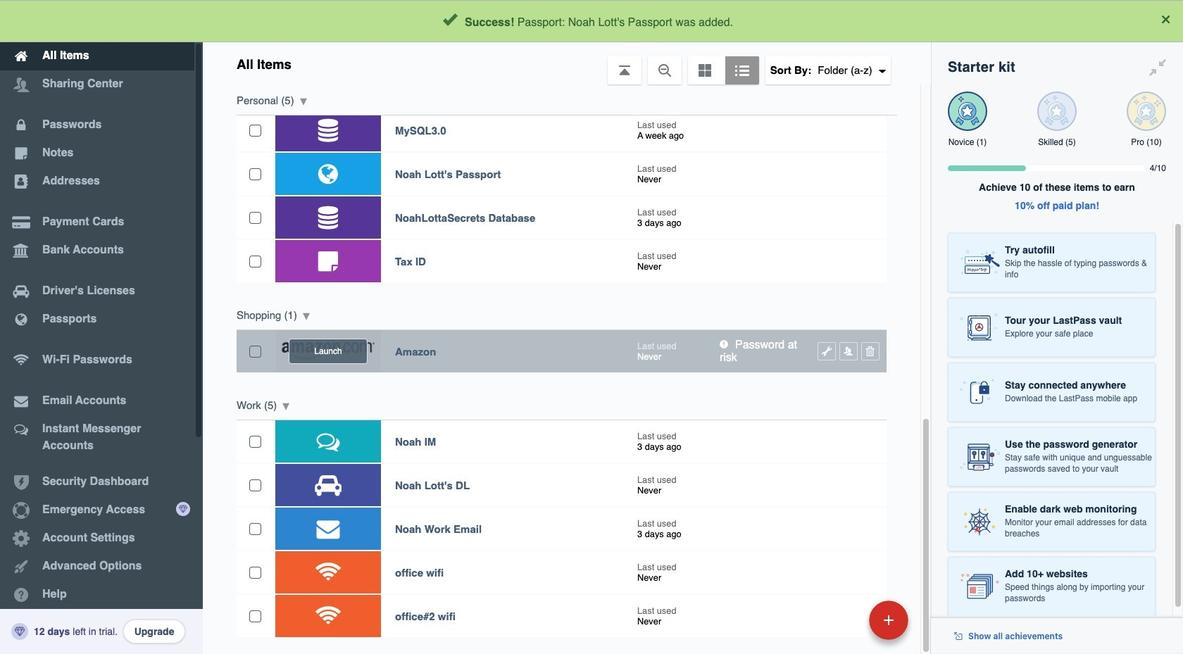 Task type: vqa. For each thing, say whether or not it's contained in the screenshot.
LastPass image
no



Task type: locate. For each thing, give the bounding box(es) containing it.
main navigation navigation
[[0, 0, 203, 654]]

new item navigation
[[772, 597, 917, 654]]

vault options navigation
[[203, 42, 931, 85]]

alert
[[0, 0, 1183, 42]]



Task type: describe. For each thing, give the bounding box(es) containing it.
Search search field
[[340, 6, 902, 37]]

new item element
[[772, 600, 914, 640]]

search my vault text field
[[340, 6, 902, 37]]



